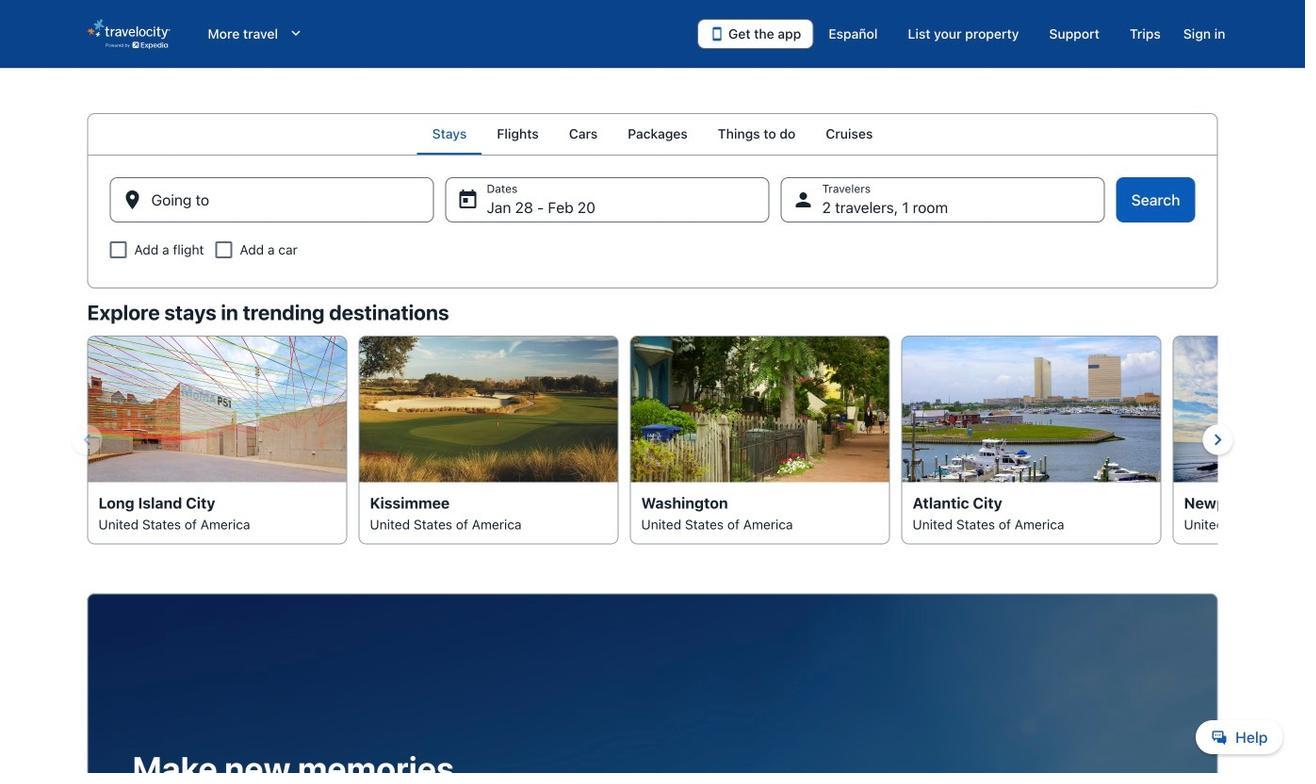 Task type: vqa. For each thing, say whether or not it's contained in the screenshot.
PREVIOUS icon
no



Task type: locate. For each thing, give the bounding box(es) containing it.
georgetown - foggy bottom showing a house, a city and street scenes image
[[630, 336, 891, 482]]

travelocity logo image
[[87, 19, 170, 49]]

moma ps1 which includes outdoor art image
[[87, 336, 347, 482]]

main content
[[0, 113, 1306, 773]]

atlantic city aquarium which includes a marina, boating and a coastal town image
[[902, 336, 1162, 482]]

show next card image
[[1207, 429, 1230, 451]]

tab list
[[87, 113, 1219, 155]]



Task type: describe. For each thing, give the bounding box(es) containing it.
download the app button image
[[710, 26, 725, 41]]

orlando which includes golf image
[[359, 336, 619, 482]]

newport showing general coastal views and rugged coastline image
[[1173, 336, 1306, 482]]

show previous card image
[[76, 429, 99, 451]]



